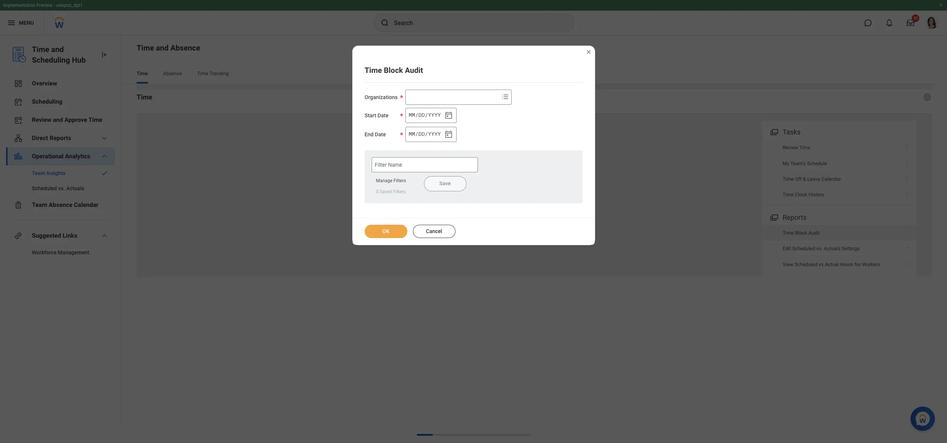 Task type: vqa. For each thing, say whether or not it's contained in the screenshot.
table Image
no



Task type: describe. For each thing, give the bounding box(es) containing it.
time block audit list item
[[762, 225, 917, 241]]

and for absence
[[156, 43, 169, 52]]

filters inside popup button
[[393, 189, 406, 194]]

calendar inside list
[[822, 176, 842, 182]]

cancel button
[[413, 225, 456, 238]]

view scheduled vs actual hours for workers
[[783, 262, 881, 267]]

history
[[809, 192, 825, 198]]

approve
[[65, 116, 87, 123]]

profile logan mcneil element
[[922, 14, 943, 31]]

review and approve time link
[[6, 111, 115, 129]]

team absence calendar
[[32, 201, 98, 209]]

time off & leave calendar
[[783, 176, 842, 182]]

time clock history
[[783, 192, 825, 198]]

implementation preview -   adeptai_dpt1 banner
[[0, 0, 948, 35]]

review for review time
[[783, 145, 799, 150]]

audit inside dialog
[[405, 66, 423, 75]]

time and scheduling hub
[[32, 45, 86, 65]]

search image
[[381, 18, 390, 27]]

scheduled vs. actuals link
[[6, 181, 115, 196]]

link image
[[14, 231, 23, 240]]

overview link
[[6, 74, 115, 93]]

mm for start date
[[409, 111, 415, 119]]

ok button
[[365, 225, 407, 238]]

hours
[[841, 262, 854, 267]]

0 saved filters link
[[376, 189, 406, 194]]

transformation import image
[[100, 50, 109, 59]]

actual
[[826, 262, 840, 267]]

clock
[[796, 192, 808, 198]]

block inside dialog
[[384, 66, 403, 75]]

0 vertical spatial absence
[[171, 43, 200, 52]]

organizations
[[365, 94, 398, 100]]

workforce management
[[32, 250, 89, 256]]

implementation preview -   adeptai_dpt1
[[3, 3, 83, 8]]

edit scheduled vs. actuals settings
[[783, 246, 860, 252]]

inbox large image
[[908, 19, 915, 27]]

scheduled for view
[[795, 262, 818, 267]]

workforce
[[32, 250, 57, 256]]

task timeoff image
[[14, 201, 23, 210]]

time inside list item
[[783, 230, 794, 236]]

my team's schedule
[[783, 161, 828, 166]]

navigation pane region
[[0, 35, 122, 443]]

actuals inside list
[[825, 246, 841, 252]]

insights
[[47, 170, 66, 176]]

analytics
[[65, 153, 90, 160]]

team absence calendar link
[[6, 196, 115, 214]]

&
[[804, 176, 807, 182]]

chart image
[[14, 152, 23, 161]]

review time link
[[762, 140, 917, 156]]

operational analytics
[[32, 153, 90, 160]]

time clock history link
[[762, 187, 917, 203]]

menu group image for reports
[[769, 212, 780, 222]]

saved
[[380, 189, 392, 194]]

prompts image
[[501, 92, 510, 101]]

actuals inside "link"
[[66, 185, 84, 191]]

chevron right image for edit scheduled vs. actuals settings
[[903, 243, 913, 251]]

start date group
[[406, 108, 457, 123]]

reports
[[783, 213, 807, 221]]

time block audit dialog
[[352, 46, 596, 245]]

review for review and approve time
[[32, 116, 51, 123]]

overview
[[32, 80, 57, 87]]

close view audit trail image
[[586, 49, 592, 55]]

team for team absence calendar
[[32, 201, 47, 209]]

view
[[783, 262, 794, 267]]

links
[[63, 232, 77, 239]]

time inside time and scheduling hub
[[32, 45, 49, 54]]

configure this page image
[[924, 93, 933, 102]]

time and absence
[[137, 43, 200, 52]]

start date
[[365, 112, 389, 118]]

my
[[783, 161, 790, 166]]

team insights link
[[6, 166, 115, 181]]

chevron right image for review time
[[903, 142, 913, 150]]

start
[[365, 112, 377, 118]]

0 saved filters button
[[372, 187, 409, 196]]

workers
[[863, 262, 881, 267]]

review time
[[783, 145, 811, 150]]

calendar user solid image for review and approve time
[[14, 115, 23, 125]]

time inside dialog
[[365, 66, 382, 75]]

0 saved filters
[[376, 189, 406, 194]]



Task type: locate. For each thing, give the bounding box(es) containing it.
dd for start date
[[419, 111, 425, 119]]

Filter Name text field
[[372, 157, 478, 172]]

implementation
[[3, 3, 35, 8]]

scheduling up overview
[[32, 55, 70, 65]]

calendar image
[[444, 130, 453, 139]]

chevron right image inside the review time link
[[903, 142, 913, 150]]

1 vertical spatial menu group image
[[769, 212, 780, 222]]

1 vertical spatial scheduling
[[32, 98, 62, 105]]

0 vertical spatial filters
[[394, 178, 406, 183]]

mm / dd / yyyy for end date
[[409, 130, 441, 138]]

vs. inside "link"
[[58, 185, 65, 191]]

workforce management link
[[6, 245, 115, 260]]

off
[[796, 176, 803, 182]]

edit scheduled vs. actuals settings link
[[762, 241, 917, 257]]

list for tasks
[[762, 140, 917, 203]]

actuals
[[66, 185, 84, 191], [825, 246, 841, 252]]

ok
[[383, 228, 390, 234]]

and for approve
[[53, 116, 63, 123]]

yyyy inside start date group
[[428, 111, 441, 119]]

2 list from the top
[[762, 225, 917, 272]]

1 scheduling from the top
[[32, 55, 70, 65]]

chevron right image for time clock history
[[903, 189, 913, 197]]

1 mm / dd / yyyy from the top
[[409, 111, 441, 119]]

calendar right leave
[[822, 176, 842, 182]]

calendar
[[822, 176, 842, 182], [74, 201, 98, 209]]

review and approve time
[[32, 116, 102, 123]]

scheduled inside "link"
[[32, 185, 57, 191]]

mm down start date group
[[409, 130, 415, 138]]

actuals up actual
[[825, 246, 841, 252]]

schedule
[[808, 161, 828, 166]]

absence
[[171, 43, 200, 52], [163, 71, 182, 76], [49, 201, 73, 209]]

block inside list item
[[796, 230, 808, 236]]

list
[[762, 140, 917, 203], [762, 225, 917, 272]]

chevron right image inside edit scheduled vs. actuals settings link
[[903, 243, 913, 251]]

yyyy for end date
[[428, 130, 441, 138]]

1 vertical spatial mm
[[409, 130, 415, 138]]

operational analytics element
[[6, 166, 115, 196]]

0 vertical spatial mm
[[409, 111, 415, 119]]

vs. inside list
[[817, 246, 823, 252]]

chevron right image inside time off & leave calendar link
[[903, 174, 913, 181]]

absence down time and absence
[[163, 71, 182, 76]]

review inside list
[[783, 145, 799, 150]]

view scheduled vs actual hours for workers link
[[762, 257, 917, 272]]

filters right saved
[[393, 189, 406, 194]]

cancel
[[426, 228, 443, 234]]

mm / dd / yyyy inside start date group
[[409, 111, 441, 119]]

dd up the end date group
[[419, 111, 425, 119]]

dd down start date group
[[419, 130, 425, 138]]

manage filters link
[[376, 178, 406, 183]]

date right start
[[378, 112, 389, 118]]

tasks
[[783, 128, 801, 136]]

1 horizontal spatial time block audit
[[783, 230, 821, 236]]

1 horizontal spatial review
[[783, 145, 799, 150]]

time off & leave calendar link
[[762, 171, 917, 187]]

0 vertical spatial review
[[32, 116, 51, 123]]

edit
[[783, 246, 792, 252]]

2 mm / dd / yyyy from the top
[[409, 130, 441, 138]]

calendar user solid image
[[14, 97, 23, 106], [14, 115, 23, 125]]

menu group image for tasks
[[769, 127, 780, 137]]

1 calendar user solid image from the top
[[14, 97, 23, 106]]

filters
[[394, 178, 406, 183], [393, 189, 406, 194]]

chevron right image inside my team's schedule 'link'
[[903, 158, 913, 165]]

absence inside navigation pane region
[[49, 201, 73, 209]]

0 vertical spatial chevron right image
[[903, 174, 913, 181]]

vs. up vs
[[817, 246, 823, 252]]

adeptai_dpt1
[[56, 3, 83, 8]]

menu group image
[[769, 127, 780, 137], [769, 212, 780, 222]]

mm for end date
[[409, 130, 415, 138]]

1 vertical spatial absence
[[163, 71, 182, 76]]

mm inside the end date group
[[409, 130, 415, 138]]

chevron down small image right links at left bottom
[[100, 231, 109, 240]]

calendar down scheduled vs. actuals "link"
[[74, 201, 98, 209]]

block up 'organizations'
[[384, 66, 403, 75]]

calendar user solid image down dashboard 'image'
[[14, 97, 23, 106]]

0 horizontal spatial calendar
[[74, 201, 98, 209]]

scheduled right edit
[[793, 246, 816, 252]]

yyyy inside the end date group
[[428, 130, 441, 138]]

1 horizontal spatial actuals
[[825, 246, 841, 252]]

mm up the end date group
[[409, 111, 415, 119]]

3 chevron right image from the top
[[903, 228, 913, 235]]

date right end
[[375, 131, 386, 137]]

mm / dd / yyyy down start date group
[[409, 130, 441, 138]]

yyyy left calendar icon
[[428, 130, 441, 138]]

0 horizontal spatial vs.
[[58, 185, 65, 191]]

actuals up team absence calendar
[[66, 185, 84, 191]]

scheduling
[[32, 55, 70, 65], [32, 98, 62, 105]]

1 vertical spatial chevron down small image
[[100, 231, 109, 240]]

review inside navigation pane region
[[32, 116, 51, 123]]

manage filters
[[376, 178, 406, 183]]

1 vertical spatial review
[[783, 145, 799, 150]]

calendar user solid image for scheduling
[[14, 97, 23, 106]]

1 horizontal spatial block
[[796, 230, 808, 236]]

time block audit up 'organizations'
[[365, 66, 423, 75]]

calendar user solid image inside scheduling link
[[14, 97, 23, 106]]

close environment banner image
[[940, 3, 944, 7]]

trending
[[210, 71, 229, 76]]

0 vertical spatial calendar
[[822, 176, 842, 182]]

1 vertical spatial dd
[[419, 130, 425, 138]]

0 horizontal spatial time block audit
[[365, 66, 423, 75]]

scheduling link
[[6, 93, 115, 111]]

and for scheduling
[[51, 45, 64, 54]]

1 menu group image from the top
[[769, 127, 780, 137]]

dd inside start date group
[[419, 111, 425, 119]]

scheduling inside time and scheduling hub
[[32, 55, 70, 65]]

0 horizontal spatial audit
[[405, 66, 423, 75]]

team for team insights
[[32, 170, 45, 176]]

for
[[855, 262, 862, 267]]

calendar user solid image up "chart" 'icon'
[[14, 115, 23, 125]]

time trending
[[197, 71, 229, 76]]

vs. down team insights link
[[58, 185, 65, 191]]

team inside the operational analytics element
[[32, 170, 45, 176]]

scheduled for edit
[[793, 246, 816, 252]]

suggested
[[32, 232, 61, 239]]

suggested links button
[[6, 227, 115, 245]]

scheduled
[[32, 185, 57, 191], [793, 246, 816, 252], [795, 262, 818, 267]]

0 horizontal spatial block
[[384, 66, 403, 75]]

chevron down small image
[[100, 152, 109, 161], [100, 231, 109, 240]]

1 vertical spatial calendar
[[74, 201, 98, 209]]

1 vertical spatial scheduled
[[793, 246, 816, 252]]

tab list
[[129, 65, 940, 84]]

leave
[[808, 176, 821, 182]]

0 vertical spatial menu group image
[[769, 127, 780, 137]]

menu group image left the tasks
[[769, 127, 780, 137]]

2 menu group image from the top
[[769, 212, 780, 222]]

0 vertical spatial time block audit
[[365, 66, 423, 75]]

2 chevron down small image from the top
[[100, 231, 109, 240]]

0 vertical spatial audit
[[405, 66, 423, 75]]

1 vertical spatial time block audit
[[783, 230, 821, 236]]

dashboard image
[[14, 79, 23, 88]]

team
[[32, 170, 45, 176], [32, 201, 47, 209]]

1 vertical spatial vs.
[[817, 246, 823, 252]]

time block audit element
[[365, 66, 423, 75]]

suggested links
[[32, 232, 77, 239]]

chevron down small image for analytics
[[100, 152, 109, 161]]

absence up the time trending
[[171, 43, 200, 52]]

1 vertical spatial chevron right image
[[903, 189, 913, 197]]

chevron down small image inside operational analytics dropdown button
[[100, 152, 109, 161]]

preview
[[36, 3, 52, 8]]

calendar user solid image inside review and approve time link
[[14, 115, 23, 125]]

team's
[[791, 161, 806, 166]]

manage
[[376, 178, 393, 183]]

2 dd from the top
[[419, 130, 425, 138]]

Organizations field
[[406, 90, 499, 104]]

time block audit down reports
[[783, 230, 821, 236]]

and inside time and scheduling hub
[[51, 45, 64, 54]]

2 team from the top
[[32, 201, 47, 209]]

scheduled down 'team insights'
[[32, 185, 57, 191]]

0 vertical spatial list
[[762, 140, 917, 203]]

0 horizontal spatial review
[[32, 116, 51, 123]]

1 chevron down small image from the top
[[100, 152, 109, 161]]

time block audit
[[365, 66, 423, 75], [783, 230, 821, 236]]

chevron right image for my team's schedule
[[903, 158, 913, 165]]

1 horizontal spatial vs.
[[817, 246, 823, 252]]

mm / dd / yyyy up the end date group
[[409, 111, 441, 119]]

0 vertical spatial actuals
[[66, 185, 84, 191]]

chevron down small image up check icon
[[100, 152, 109, 161]]

1 team from the top
[[32, 170, 45, 176]]

review down the tasks
[[783, 145, 799, 150]]

dd inside the end date group
[[419, 130, 425, 138]]

1 chevron right image from the top
[[903, 142, 913, 150]]

mm inside start date group
[[409, 111, 415, 119]]

review down scheduling link
[[32, 116, 51, 123]]

list for reports
[[762, 225, 917, 272]]

2 chevron right image from the top
[[903, 189, 913, 197]]

time and scheduling hub element
[[32, 44, 94, 65]]

4 chevron right image from the top
[[903, 259, 913, 267]]

time block audit link
[[762, 225, 917, 241]]

team left insights
[[32, 170, 45, 176]]

2 vertical spatial absence
[[49, 201, 73, 209]]

0 vertical spatial scheduled
[[32, 185, 57, 191]]

0
[[376, 189, 379, 194]]

0 vertical spatial dd
[[419, 111, 425, 119]]

block down reports
[[796, 230, 808, 236]]

operational analytics button
[[6, 147, 115, 166]]

scheduled vs. actuals
[[32, 185, 84, 191]]

chevron right image for view scheduled vs actual hours for workers
[[903, 259, 913, 267]]

1 horizontal spatial audit
[[809, 230, 821, 236]]

0 vertical spatial scheduling
[[32, 55, 70, 65]]

chevron right image
[[903, 174, 913, 181], [903, 189, 913, 197], [903, 228, 913, 235]]

1 mm from the top
[[409, 111, 415, 119]]

tab list containing time
[[129, 65, 940, 84]]

end date
[[365, 131, 386, 137]]

1 vertical spatial actuals
[[825, 246, 841, 252]]

3 chevron right image from the top
[[903, 243, 913, 251]]

team right task timeoff image
[[32, 201, 47, 209]]

mm
[[409, 111, 415, 119], [409, 130, 415, 138]]

date
[[378, 112, 389, 118], [375, 131, 386, 137]]

dd for end date
[[419, 130, 425, 138]]

time
[[137, 43, 154, 52], [32, 45, 49, 54], [365, 66, 382, 75], [137, 71, 148, 76], [197, 71, 209, 76], [137, 93, 152, 101], [89, 116, 102, 123], [800, 145, 811, 150], [783, 176, 794, 182], [783, 192, 794, 198], [783, 230, 794, 236]]

0 vertical spatial vs.
[[58, 185, 65, 191]]

1 dd from the top
[[419, 111, 425, 119]]

chevron down small image for links
[[100, 231, 109, 240]]

yyyy
[[428, 111, 441, 119], [428, 130, 441, 138]]

2 calendar user solid image from the top
[[14, 115, 23, 125]]

scheduling down overview
[[32, 98, 62, 105]]

time block audit inside list item
[[783, 230, 821, 236]]

block
[[384, 66, 403, 75], [796, 230, 808, 236]]

yyyy left calendar image
[[428, 111, 441, 119]]

-
[[54, 3, 55, 8]]

audit
[[405, 66, 423, 75], [809, 230, 821, 236]]

2 yyyy from the top
[[428, 130, 441, 138]]

0 vertical spatial chevron down small image
[[100, 152, 109, 161]]

chevron right image inside time block audit link
[[903, 228, 913, 235]]

1 vertical spatial date
[[375, 131, 386, 137]]

0 vertical spatial team
[[32, 170, 45, 176]]

chevron right image for time block audit
[[903, 228, 913, 235]]

hub
[[72, 55, 86, 65]]

1 vertical spatial audit
[[809, 230, 821, 236]]

mm / dd / yyyy for start date
[[409, 111, 441, 119]]

0 vertical spatial date
[[378, 112, 389, 118]]

0 vertical spatial block
[[384, 66, 403, 75]]

end date group
[[406, 127, 457, 142]]

1 chevron right image from the top
[[903, 174, 913, 181]]

vs.
[[58, 185, 65, 191], [817, 246, 823, 252]]

notifications large image
[[886, 19, 894, 27]]

calendar inside navigation pane region
[[74, 201, 98, 209]]

date for end date
[[375, 131, 386, 137]]

1 vertical spatial block
[[796, 230, 808, 236]]

1 yyyy from the top
[[428, 111, 441, 119]]

vs
[[819, 262, 824, 267]]

settings
[[842, 246, 860, 252]]

mm / dd / yyyy
[[409, 111, 441, 119], [409, 130, 441, 138]]

audit inside list item
[[809, 230, 821, 236]]

chevron right image inside view scheduled vs actual hours for workers link
[[903, 259, 913, 267]]

operational
[[32, 153, 64, 160]]

1 vertical spatial team
[[32, 201, 47, 209]]

2 mm from the top
[[409, 130, 415, 138]]

2 vertical spatial scheduled
[[795, 262, 818, 267]]

filters up the 0 saved filters link
[[394, 178, 406, 183]]

mm / dd / yyyy inside the end date group
[[409, 130, 441, 138]]

chevron right image for time off & leave calendar
[[903, 174, 913, 181]]

menu group image left reports
[[769, 212, 780, 222]]

/
[[416, 111, 419, 119], [425, 111, 428, 119], [416, 130, 419, 138], [425, 130, 428, 138]]

management
[[58, 250, 89, 256]]

end
[[365, 131, 374, 137]]

time block audit inside dialog
[[365, 66, 423, 75]]

2 scheduling from the top
[[32, 98, 62, 105]]

1 vertical spatial mm / dd / yyyy
[[409, 130, 441, 138]]

team insights
[[32, 170, 66, 176]]

review
[[32, 116, 51, 123], [783, 145, 799, 150]]

1 vertical spatial calendar user solid image
[[14, 115, 23, 125]]

0 vertical spatial mm / dd / yyyy
[[409, 111, 441, 119]]

and
[[156, 43, 169, 52], [51, 45, 64, 54], [53, 116, 63, 123]]

list containing review time
[[762, 140, 917, 203]]

list containing time block audit
[[762, 225, 917, 272]]

1 vertical spatial yyyy
[[428, 130, 441, 138]]

check image
[[100, 169, 109, 177]]

yyyy for start date
[[428, 111, 441, 119]]

1 vertical spatial list
[[762, 225, 917, 272]]

dd
[[419, 111, 425, 119], [419, 130, 425, 138]]

chevron right image inside time clock history link
[[903, 189, 913, 197]]

my team's schedule link
[[762, 156, 917, 171]]

0 vertical spatial calendar user solid image
[[14, 97, 23, 106]]

scheduled left vs
[[795, 262, 818, 267]]

0 horizontal spatial actuals
[[66, 185, 84, 191]]

2 vertical spatial chevron right image
[[903, 228, 913, 235]]

chevron right image
[[903, 142, 913, 150], [903, 158, 913, 165], [903, 243, 913, 251], [903, 259, 913, 267]]

scheduling inside scheduling link
[[32, 98, 62, 105]]

1 list from the top
[[762, 140, 917, 203]]

date for start date
[[378, 112, 389, 118]]

calendar image
[[444, 111, 453, 120]]

0 vertical spatial yyyy
[[428, 111, 441, 119]]

1 vertical spatial filters
[[393, 189, 406, 194]]

1 horizontal spatial calendar
[[822, 176, 842, 182]]

2 chevron right image from the top
[[903, 158, 913, 165]]

absence down scheduled vs. actuals "link"
[[49, 201, 73, 209]]



